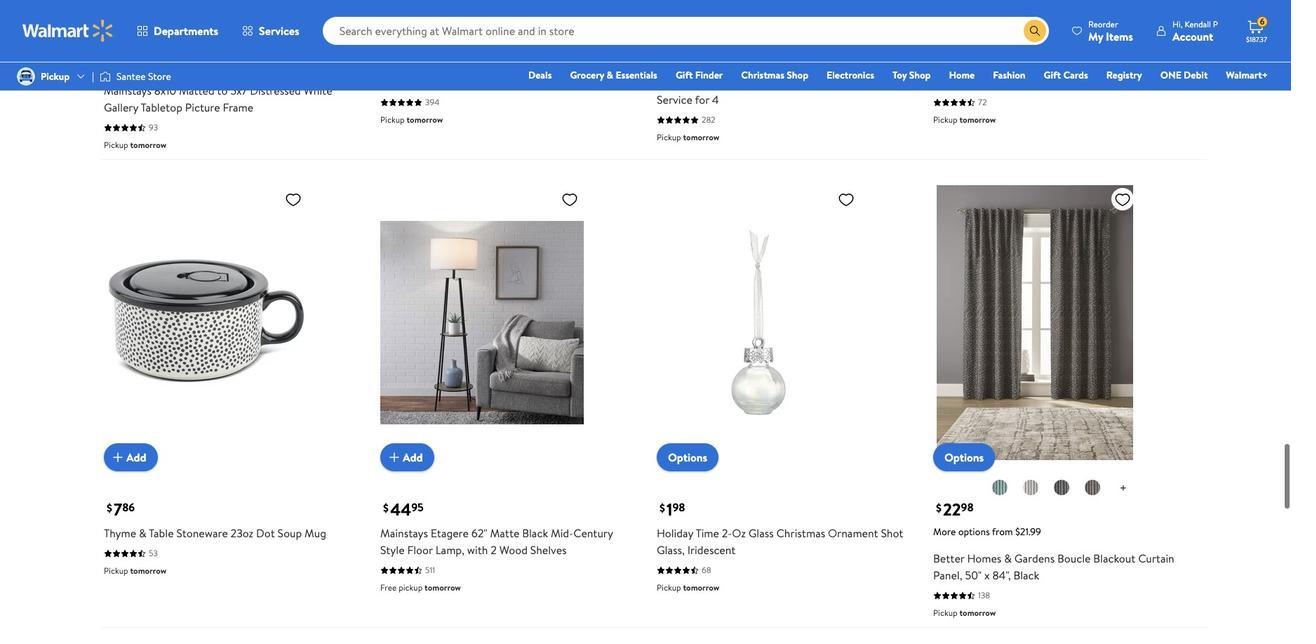 Task type: locate. For each thing, give the bounding box(es) containing it.
$ inside $ 9 98
[[383, 33, 389, 48]]

christmas inside christmas shop link
[[741, 68, 785, 82]]

1 shop from the left
[[787, 68, 809, 82]]

one
[[1161, 68, 1182, 82]]

time down charcuterie
[[557, 75, 580, 90]]

0 horizontal spatial time
[[557, 75, 580, 90]]

better inside 'better homes & gardens amber color glass old fashioned glass'
[[933, 58, 965, 73]]

wood down matte
[[499, 543, 528, 558]]

christmas inside holiday time 2-oz glass christmas ornament shot glass, iridescent
[[777, 526, 825, 541]]

black right 84",
[[1014, 568, 1040, 583]]

0 horizontal spatial shop
[[787, 68, 809, 82]]

thyme
[[104, 526, 136, 541]]

138
[[978, 590, 990, 602]]

better
[[933, 58, 965, 73], [933, 551, 965, 567]]

0 horizontal spatial wood
[[415, 58, 443, 73]]

shop for christmas shop
[[787, 68, 809, 82]]

pickup left the |
[[41, 69, 70, 83]]

95
[[411, 500, 424, 516]]

glass left old
[[1123, 58, 1148, 73]]

options for 13
[[129, 57, 160, 71]]

more options from $21.99
[[933, 525, 1041, 539]]

gardens
[[1015, 58, 1055, 73], [1015, 551, 1055, 567]]

1 vertical spatial glass
[[985, 75, 1010, 90]]

mainstays 8x10 matted to 5x7 distressed white gallery tabletop picture frame
[[104, 83, 332, 115]]

1 horizontal spatial with
[[603, 58, 624, 73]]

gardens inside the better homes & gardens boucle blackout curtain panel, 50" x 84", black
[[1015, 551, 1055, 567]]

homes inside 'better homes & gardens amber color glass old fashioned glass'
[[967, 58, 1002, 73]]

more down 22
[[933, 525, 956, 539]]

4 right bowls,
[[458, 75, 464, 90]]

boucle
[[1058, 551, 1091, 567]]

0 vertical spatial from
[[163, 57, 184, 71]]

0 horizontal spatial options
[[668, 450, 708, 465]]

walmart image
[[22, 20, 114, 42]]

homes for x
[[967, 551, 1002, 567]]

options link
[[657, 444, 719, 472], [933, 444, 995, 472]]

1 vertical spatial homes
[[967, 551, 1002, 567]]

options down the 94
[[129, 57, 160, 71]]

394
[[425, 96, 440, 108]]

wood inside mainstays etagere 62" matte black mid-century style floor lamp, with 2 wood shelves
[[499, 543, 528, 558]]

from left $21.99
[[992, 525, 1013, 539]]

homes
[[967, 58, 1002, 73], [967, 551, 1002, 567]]

1 gardens from the top
[[1015, 58, 1055, 73]]

gardens inside 'better homes & gardens amber color glass old fashioned glass'
[[1015, 58, 1055, 73]]

wood inside acacia wood christmas tree charcuterie tray with ceramic bowls, 4 pieces, by holiday time
[[415, 58, 443, 73]]

98 up more options from $21.99
[[961, 500, 974, 516]]

homes for glass
[[967, 58, 1002, 73]]

gardens for boucle
[[1015, 551, 1055, 567]]

1 horizontal spatial 2
[[943, 30, 952, 54]]

add button up 86 at the left bottom
[[104, 444, 158, 472]]

tomorrow down 511 at the left
[[425, 582, 461, 594]]

for
[[695, 92, 709, 108]]

more
[[104, 57, 127, 71], [933, 525, 956, 539]]

1 horizontal spatial options
[[958, 525, 990, 539]]

2 down matte
[[491, 543, 497, 558]]

$ left 22
[[936, 501, 942, 516]]

0 horizontal spatial options link
[[657, 444, 719, 472]]

1 horizontal spatial options link
[[933, 444, 995, 472]]

+
[[1120, 479, 1127, 497]]

mainstays up gallery
[[104, 83, 152, 98]]

deals link
[[522, 67, 558, 83]]

1 better from the top
[[933, 58, 965, 73]]

with right tray
[[603, 58, 624, 73]]

62"
[[471, 526, 488, 541]]

pickup tomorrow down 68
[[657, 582, 719, 594]]

services button
[[230, 14, 311, 48]]

2 inside mainstays etagere 62" matte black mid-century style floor lamp, with 2 wood shelves
[[491, 543, 497, 558]]

0 horizontal spatial black
[[522, 526, 548, 541]]

86
[[122, 500, 135, 516]]

picture
[[185, 100, 220, 115]]

add for 44
[[403, 450, 423, 465]]

2 add from the left
[[403, 450, 423, 465]]

1 vertical spatial with
[[467, 543, 488, 558]]

$ inside $ 1 98
[[660, 501, 665, 516]]

1 horizontal spatial add button
[[380, 444, 434, 472]]

$ left 7
[[107, 501, 112, 516]]

0 vertical spatial mainstays
[[104, 83, 152, 98]]

mazie
[[757, 75, 785, 91]]

$5.00
[[701, 58, 729, 74]]

pickup down ceramic
[[380, 114, 405, 126]]

0 vertical spatial better
[[933, 58, 965, 73]]

98 inside $ 1 98
[[673, 500, 685, 516]]

$ left 44
[[383, 501, 389, 516]]

1 options link from the left
[[657, 444, 719, 472]]

0 horizontal spatial add
[[126, 450, 146, 465]]

options up $ 1 98
[[668, 450, 708, 465]]

0 horizontal spatial add button
[[104, 444, 158, 472]]

1 add from the left
[[126, 450, 146, 465]]

$ for 44
[[383, 501, 389, 516]]

tomorrow
[[407, 114, 443, 126], [960, 114, 996, 126], [683, 131, 719, 143], [130, 139, 166, 151], [130, 565, 166, 577], [425, 582, 461, 594], [683, 582, 719, 594], [960, 607, 996, 619]]

items
[[1106, 28, 1133, 44]]

add up 95
[[403, 450, 423, 465]]

1 horizontal spatial more
[[933, 525, 956, 539]]

with inside acacia wood christmas tree charcuterie tray with ceramic bowls, 4 pieces, by holiday time
[[603, 58, 624, 73]]

$ for 13
[[107, 33, 112, 48]]

gift for gift cards
[[1044, 68, 1061, 82]]

1 vertical spatial gardens
[[1015, 551, 1055, 567]]

1 vertical spatial better
[[933, 551, 965, 567]]

flatware
[[834, 75, 875, 91]]

options link up 'aqua' icon in the right bottom of the page
[[933, 444, 995, 472]]

1 vertical spatial options
[[958, 525, 990, 539]]

ceramic
[[380, 75, 421, 90]]

1 horizontal spatial shop
[[909, 68, 931, 82]]

511
[[425, 564, 435, 576]]

add button up 95
[[380, 444, 434, 472]]

$ 9 98
[[383, 30, 412, 54]]

gift right you
[[676, 68, 693, 82]]

1 horizontal spatial time
[[696, 526, 719, 541]]

98 for 9
[[399, 32, 412, 48]]

& inside 'better homes & gardens amber color glass old fashioned glass'
[[1004, 58, 1012, 73]]

black up shelves
[[522, 526, 548, 541]]

1 vertical spatial from
[[992, 525, 1013, 539]]

0 vertical spatial black
[[522, 526, 548, 541]]

 image
[[17, 67, 35, 86]]

$ left 13
[[107, 33, 112, 48]]

more options from $8.94
[[104, 57, 209, 71]]

time inside acacia wood christmas tree charcuterie tray with ceramic bowls, 4 pieces, by holiday time
[[557, 75, 580, 90]]

1 horizontal spatial 98
[[673, 500, 685, 516]]

0 vertical spatial glass
[[1123, 58, 1148, 73]]

2 shop from the left
[[909, 68, 931, 82]]

1 horizontal spatial from
[[992, 525, 1013, 539]]

98 inside $ 9 98
[[399, 32, 412, 48]]

1 add button from the left
[[104, 444, 158, 472]]

$ inside $ 22 98
[[936, 501, 942, 516]]

electronics link
[[820, 67, 881, 83]]

pieces,
[[467, 75, 501, 90]]

lamp,
[[436, 543, 465, 558]]

0 horizontal spatial from
[[163, 57, 184, 71]]

home link
[[943, 67, 981, 83]]

options up $ 22 98
[[945, 450, 984, 465]]

with
[[603, 58, 624, 73], [467, 543, 488, 558]]

0 vertical spatial options
[[129, 57, 160, 71]]

tomorrow down 72
[[960, 114, 996, 126]]

homes up the fashioned
[[967, 58, 1002, 73]]

options link up $ 1 98
[[657, 444, 719, 472]]

toy
[[893, 68, 907, 82]]

1 vertical spatial more
[[933, 525, 956, 539]]

1 horizontal spatial options
[[945, 450, 984, 465]]

iridescent
[[688, 543, 736, 558]]

1 horizontal spatial glass
[[985, 75, 1010, 90]]

$ for 2
[[936, 33, 942, 48]]

20-
[[787, 75, 804, 91]]

grocery
[[570, 68, 604, 82]]

pickup down panel,
[[933, 607, 958, 619]]

2 vertical spatial glass
[[749, 526, 774, 541]]

$ inside $ 44 95
[[383, 501, 389, 516]]

2 gardens from the top
[[1015, 551, 1055, 567]]

2 options from the left
[[945, 450, 984, 465]]

0 vertical spatial gardens
[[1015, 58, 1055, 73]]

1 vertical spatial 2
[[491, 543, 497, 558]]

& inside the better homes & gardens boucle blackout curtain panel, 50" x 84", black
[[1004, 551, 1012, 567]]

pickup tomorrow down 138
[[933, 607, 996, 619]]

stoneware
[[176, 526, 228, 541]]

93
[[149, 122, 158, 134]]

2 up home
[[943, 30, 952, 54]]

santee
[[117, 69, 146, 83]]

tomorrow down 68
[[683, 582, 719, 594]]

84",
[[993, 568, 1011, 583]]

98 up glass,
[[673, 500, 685, 516]]

0 horizontal spatial 4
[[458, 75, 464, 90]]

1 vertical spatial black
[[1014, 568, 1040, 583]]

1 homes from the top
[[967, 58, 1002, 73]]

search icon image
[[1030, 25, 1041, 36]]

0 horizontal spatial 2
[[491, 543, 497, 558]]

more for 22
[[933, 525, 956, 539]]

better for better homes & gardens amber color glass old fashioned glass
[[933, 58, 965, 73]]

holiday down charcuterie
[[518, 75, 554, 90]]

9
[[390, 30, 399, 54]]

pickup tomorrow down 53
[[104, 565, 166, 577]]

 image
[[100, 69, 111, 84]]

glass,
[[657, 543, 685, 558]]

add up 86 at the left bottom
[[126, 450, 146, 465]]

0 vertical spatial homes
[[967, 58, 1002, 73]]

282
[[702, 114, 715, 126]]

94
[[128, 32, 142, 48]]

add to cart image
[[109, 449, 126, 466]]

1 vertical spatial mainstays
[[380, 526, 428, 541]]

0 horizontal spatial mainstays
[[104, 83, 152, 98]]

&
[[1004, 58, 1012, 73], [607, 68, 613, 82], [139, 526, 146, 541], [1004, 551, 1012, 567]]

options
[[129, 57, 160, 71], [958, 525, 990, 539]]

1 vertical spatial 4
[[712, 92, 719, 108]]

you save $5.00 the pioneer woman mazie 20-piece flatware set, service for 4
[[657, 58, 897, 108]]

1 gift from the left
[[676, 68, 693, 82]]

better for better homes & gardens boucle blackout curtain panel, 50" x 84", black
[[933, 551, 965, 567]]

1 options from the left
[[668, 450, 708, 465]]

0 horizontal spatial options
[[129, 57, 160, 71]]

homes up x
[[967, 551, 1002, 567]]

mainstays up style
[[380, 526, 428, 541]]

with down 62"
[[467, 543, 488, 558]]

old
[[1151, 58, 1169, 73]]

black image
[[1053, 479, 1070, 496]]

mainstays etagere 62" matte black mid-century style floor lamp, with 2 wood shelves
[[380, 526, 613, 558]]

holiday up glass,
[[657, 526, 693, 541]]

0 vertical spatial wood
[[415, 58, 443, 73]]

mainstays inside the mainstays 8x10 matted to 5x7 distressed white gallery tabletop picture frame
[[104, 83, 152, 98]]

$ inside $ 2 46
[[936, 33, 942, 48]]

$ left 29
[[688, 33, 693, 48]]

98 up acacia
[[399, 32, 412, 48]]

time up the iridescent
[[696, 526, 719, 541]]

$ inside $ 7 86
[[107, 501, 112, 516]]

fashion link
[[987, 67, 1032, 83]]

0 horizontal spatial glass
[[749, 526, 774, 541]]

$ left 46
[[936, 33, 942, 48]]

4 right for
[[712, 92, 719, 108]]

13
[[114, 30, 128, 54]]

better up panel,
[[933, 551, 965, 567]]

$ left 1
[[660, 501, 665, 516]]

wood
[[415, 58, 443, 73], [499, 543, 528, 558]]

2 horizontal spatial 98
[[961, 500, 974, 516]]

1 horizontal spatial black
[[1014, 568, 1040, 583]]

1 horizontal spatial mainstays
[[380, 526, 428, 541]]

add to favorites list, better homes & gardens boucle blackout curtain panel, 50" x 84", black image
[[1114, 191, 1131, 209]]

options down $ 22 98
[[958, 525, 990, 539]]

add to favorites list, thyme & table stoneware 23oz dot soup mug image
[[285, 191, 302, 209]]

97
[[713, 32, 725, 48]]

0 vertical spatial with
[[603, 58, 624, 73]]

options link for better homes & gardens boucle blackout curtain panel, 50" x 84", black image
[[933, 444, 995, 472]]

0 horizontal spatial more
[[104, 57, 127, 71]]

matte
[[490, 526, 520, 541]]

you
[[660, 58, 675, 72]]

registry
[[1107, 68, 1142, 82]]

better inside the better homes & gardens boucle blackout curtain panel, 50" x 84", black
[[933, 551, 965, 567]]

thyme & table stoneware 23oz dot soup mug image
[[104, 185, 307, 461]]

0 vertical spatial more
[[104, 57, 127, 71]]

add button
[[104, 444, 158, 472], [380, 444, 434, 472]]

2 gift from the left
[[1044, 68, 1061, 82]]

2 add button from the left
[[380, 444, 434, 472]]

better up the fashioned
[[933, 58, 965, 73]]

mainstays for gallery
[[104, 83, 152, 98]]

98 inside $ 22 98
[[961, 500, 974, 516]]

from left $8.94
[[163, 57, 184, 71]]

2 options link from the left
[[933, 444, 995, 472]]

to
[[217, 83, 228, 98]]

mainstays inside mainstays etagere 62" matte black mid-century style floor lamp, with 2 wood shelves
[[380, 526, 428, 541]]

holiday inside acacia wood christmas tree charcuterie tray with ceramic bowls, 4 pieces, by holiday time
[[518, 75, 554, 90]]

$34.97
[[730, 34, 766, 51]]

service
[[657, 92, 693, 108]]

98
[[399, 32, 412, 48], [673, 500, 685, 516], [961, 500, 974, 516]]

1 vertical spatial time
[[696, 526, 719, 541]]

glass up 72
[[985, 75, 1010, 90]]

0 vertical spatial 4
[[458, 75, 464, 90]]

add to favorites list, holiday time 2-oz glass christmas ornament shot glass, iridescent image
[[838, 191, 855, 209]]

pickup down glass,
[[657, 582, 681, 594]]

more down 13
[[104, 57, 127, 71]]

1 horizontal spatial wood
[[499, 543, 528, 558]]

0 horizontal spatial 98
[[399, 32, 412, 48]]

4
[[458, 75, 464, 90], [712, 92, 719, 108]]

1 vertical spatial wood
[[499, 543, 528, 558]]

homes inside the better homes & gardens boucle blackout curtain panel, 50" x 84", black
[[967, 551, 1002, 567]]

pickup tomorrow down 72
[[933, 114, 996, 126]]

time
[[557, 75, 580, 90], [696, 526, 719, 541]]

etagere
[[431, 526, 469, 541]]

options for better homes & gardens boucle blackout curtain panel, 50" x 84", black image
[[945, 450, 984, 465]]

8x10
[[154, 83, 176, 98]]

pickup down thyme
[[104, 565, 128, 577]]

0 horizontal spatial holiday
[[518, 75, 554, 90]]

fashioned
[[933, 75, 982, 90]]

gift left cards
[[1044, 68, 1061, 82]]

pickup tomorrow down 394
[[380, 114, 443, 126]]

1 horizontal spatial gift
[[1044, 68, 1061, 82]]

1 horizontal spatial add
[[403, 450, 423, 465]]

0 vertical spatial time
[[557, 75, 580, 90]]

wood up bowls,
[[415, 58, 443, 73]]

2 better from the top
[[933, 551, 965, 567]]

tray
[[581, 58, 600, 73]]

1 vertical spatial holiday
[[657, 526, 693, 541]]

0 horizontal spatial gift
[[676, 68, 693, 82]]

0 vertical spatial holiday
[[518, 75, 554, 90]]

$ left 9
[[383, 33, 389, 48]]

glass right oz
[[749, 526, 774, 541]]

2 homes from the top
[[967, 551, 1002, 567]]

$ inside $ 13 94
[[107, 33, 112, 48]]

time inside holiday time 2-oz glass christmas ornament shot glass, iridescent
[[696, 526, 719, 541]]

pickup tomorrow
[[380, 114, 443, 126], [933, 114, 996, 126], [657, 131, 719, 143], [104, 139, 166, 151], [104, 565, 166, 577], [657, 582, 719, 594], [933, 607, 996, 619]]

1 horizontal spatial 4
[[712, 92, 719, 108]]

1 horizontal spatial holiday
[[657, 526, 693, 541]]

0 horizontal spatial with
[[467, 543, 488, 558]]

add
[[126, 450, 146, 465], [403, 450, 423, 465]]



Task type: vqa. For each thing, say whether or not it's contained in the screenshot.
Floor
yes



Task type: describe. For each thing, give the bounding box(es) containing it.
brown image
[[1084, 479, 1101, 496]]

0 vertical spatial 2
[[943, 30, 952, 54]]

add to favorites list, mainstays etagere 62" matte black mid-century style floor lamp, with 2 wood shelves image
[[561, 191, 578, 209]]

toy shop
[[893, 68, 931, 82]]

debit
[[1184, 68, 1208, 82]]

frame
[[223, 100, 253, 115]]

free
[[380, 582, 397, 594]]

the
[[657, 75, 675, 91]]

2 horizontal spatial glass
[[1123, 58, 1148, 73]]

style
[[380, 543, 405, 558]]

options for holiday time 2-oz glass christmas ornament shot glass, iridescent image
[[668, 450, 708, 465]]

tomorrow down 282
[[683, 131, 719, 143]]

free pickup tomorrow
[[380, 582, 461, 594]]

account
[[1173, 28, 1214, 44]]

better homes & gardens boucle blackout curtain panel, 50" x 84", black image
[[933, 185, 1137, 461]]

add button for 44
[[380, 444, 434, 472]]

christmas shop
[[741, 68, 809, 82]]

glass inside holiday time 2-oz glass christmas ornament shot glass, iridescent
[[749, 526, 774, 541]]

deals
[[528, 68, 552, 82]]

22
[[943, 498, 961, 522]]

with inside mainstays etagere 62" matte black mid-century style floor lamp, with 2 wood shelves
[[467, 543, 488, 558]]

gallery
[[104, 100, 138, 115]]

+ button
[[1109, 477, 1139, 500]]

by
[[504, 75, 515, 90]]

add button for 7
[[104, 444, 158, 472]]

mainstays for style
[[380, 526, 428, 541]]

fashion
[[993, 68, 1026, 82]]

better homes & gardens boucle blackout curtain panel, 50" x 84", black
[[933, 551, 1175, 583]]

black inside mainstays etagere 62" matte black mid-century style floor lamp, with 2 wood shelves
[[522, 526, 548, 541]]

aqua image
[[991, 479, 1008, 496]]

departments
[[154, 23, 218, 39]]

mug
[[305, 526, 326, 541]]

pickup tomorrow down 93
[[104, 139, 166, 151]]

98 for 22
[[961, 500, 974, 516]]

santee store
[[117, 69, 171, 83]]

woman
[[717, 75, 754, 91]]

50"
[[965, 568, 982, 583]]

one debit link
[[1154, 67, 1214, 83]]

tomorrow down 93
[[130, 139, 166, 151]]

6 $187.37
[[1246, 16, 1267, 44]]

my
[[1088, 28, 1103, 44]]

finder
[[695, 68, 723, 82]]

now $ 29 97 $34.97
[[657, 30, 766, 54]]

bowls,
[[424, 75, 455, 90]]

$ 2 46
[[936, 30, 965, 54]]

shelves
[[530, 543, 567, 558]]

$ 13 94
[[107, 30, 142, 54]]

+3 sizes
[[218, 10, 246, 22]]

from for 13
[[163, 57, 184, 71]]

pioneer
[[677, 75, 715, 91]]

gift cards link
[[1038, 67, 1095, 83]]

electronics
[[827, 68, 874, 82]]

pickup down gallery
[[104, 139, 128, 151]]

tomorrow down 394
[[407, 114, 443, 126]]

46
[[952, 32, 965, 48]]

curtain
[[1138, 551, 1175, 567]]

christmas shop link
[[735, 67, 815, 83]]

thyme & table stoneware 23oz dot soup mug
[[104, 526, 326, 541]]

98 for 1
[[673, 500, 685, 516]]

gift for gift finder
[[676, 68, 693, 82]]

color
[[1093, 58, 1120, 73]]

$ 7 86
[[107, 498, 135, 522]]

black inside the better homes & gardens boucle blackout curtain panel, 50" x 84", black
[[1014, 568, 1040, 583]]

sizes
[[230, 10, 246, 22]]

from for 22
[[992, 525, 1013, 539]]

grocery & essentials
[[570, 68, 658, 82]]

68
[[702, 564, 711, 576]]

$ 44 95
[[383, 498, 424, 522]]

Walmart Site-Wide search field
[[323, 17, 1049, 45]]

Search search field
[[323, 17, 1049, 45]]

$187.37
[[1246, 34, 1267, 44]]

pickup down service
[[657, 131, 681, 143]]

tree
[[497, 58, 518, 73]]

gift cards
[[1044, 68, 1088, 82]]

ornament
[[828, 526, 878, 541]]

reorder my items
[[1088, 18, 1133, 44]]

acacia wood christmas tree charcuterie tray with ceramic bowls, 4 pieces, by holiday time
[[380, 58, 624, 90]]

table
[[149, 526, 174, 541]]

pickup
[[399, 582, 423, 594]]

holiday time 2-oz glass christmas ornament shot glass, iridescent
[[657, 526, 904, 558]]

mainstays etagere 62" matte black mid-century style floor lamp, with 2 wood shelves image
[[380, 185, 584, 461]]

options for 22
[[958, 525, 990, 539]]

tabletop
[[141, 100, 182, 115]]

$ for 22
[[936, 501, 942, 516]]

reorder
[[1088, 18, 1118, 30]]

shop for toy shop
[[909, 68, 931, 82]]

grocery & essentials link
[[564, 67, 664, 83]]

gift finder link
[[669, 67, 729, 83]]

4 inside you save $5.00 the pioneer woman mazie 20-piece flatware set, service for 4
[[712, 92, 719, 108]]

gardens for amber
[[1015, 58, 1055, 73]]

$ for 7
[[107, 501, 112, 516]]

store
[[148, 69, 171, 83]]

holiday inside holiday time 2-oz glass christmas ornament shot glass, iridescent
[[657, 526, 693, 541]]

$ for 1
[[660, 501, 665, 516]]

options link for holiday time 2-oz glass christmas ornament shot glass, iridescent image
[[657, 444, 719, 472]]

$ for 9
[[383, 33, 389, 48]]

floor
[[407, 543, 433, 558]]

$ 1 98
[[660, 498, 685, 522]]

more for 13
[[104, 57, 127, 71]]

holiday time 2-oz glass christmas ornament shot glass, iridescent image
[[657, 185, 860, 461]]

4 inside acacia wood christmas tree charcuterie tray with ceramic bowls, 4 pieces, by holiday time
[[458, 75, 464, 90]]

services
[[259, 23, 299, 39]]

tomorrow down 138
[[960, 607, 996, 619]]

dot
[[256, 526, 275, 541]]

beige image
[[1022, 479, 1039, 496]]

century
[[574, 526, 613, 541]]

departments button
[[125, 14, 230, 48]]

$21.99
[[1015, 525, 1041, 539]]

add to cart image
[[386, 449, 403, 466]]

add for 7
[[126, 450, 146, 465]]

white
[[304, 83, 332, 98]]

acacia
[[380, 58, 412, 73]]

amber
[[1058, 58, 1090, 73]]

44
[[390, 498, 411, 522]]

6
[[1260, 16, 1265, 28]]

cards
[[1063, 68, 1088, 82]]

oz
[[732, 526, 746, 541]]

save
[[677, 58, 696, 72]]

essentials
[[616, 68, 658, 82]]

panel,
[[933, 568, 963, 583]]

distressed
[[250, 83, 301, 98]]

christmas inside acacia wood christmas tree charcuterie tray with ceramic bowls, 4 pieces, by holiday time
[[446, 58, 495, 73]]

blackout
[[1094, 551, 1136, 567]]

tomorrow down 53
[[130, 565, 166, 577]]

$ inside now $ 29 97 $34.97
[[688, 33, 693, 48]]

walmart+ link
[[1220, 67, 1274, 83]]

pickup tomorrow down 282
[[657, 131, 719, 143]]

walmart+
[[1226, 68, 1268, 82]]

pickup down the fashioned
[[933, 114, 958, 126]]

gift finder
[[676, 68, 723, 82]]



